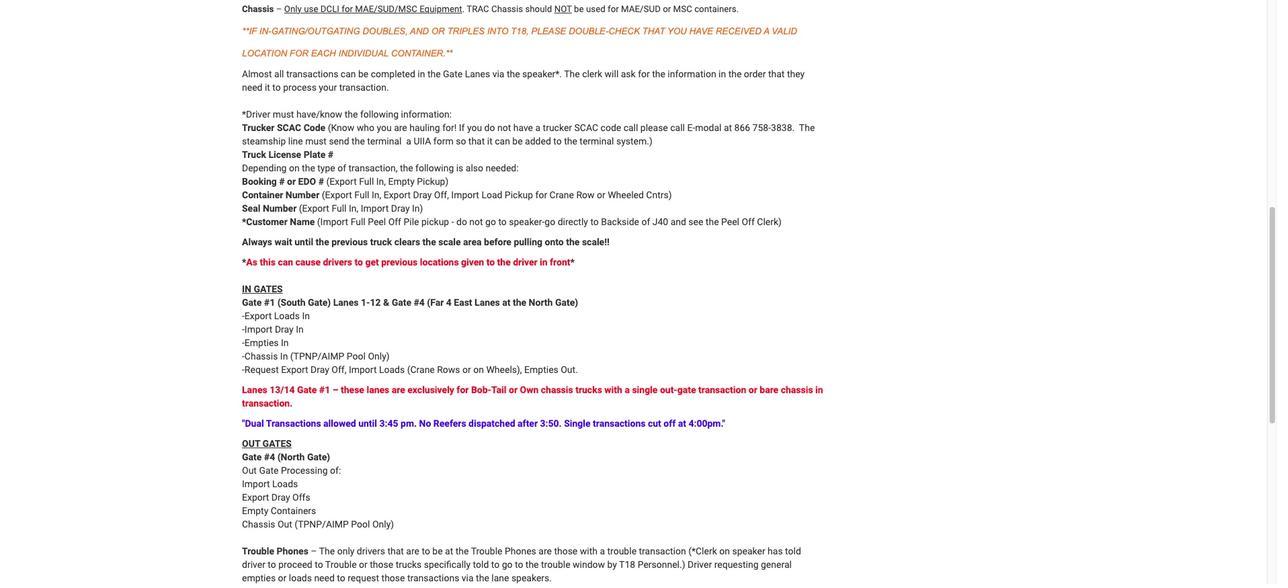 Task type: locate. For each thing, give the bounding box(es) containing it.
gate) for out gates gate #4 (north gate) out gate processing of: import loads export dray offs empty containers chassis out (tpnp/aimp pool only)
[[307, 452, 330, 463]]

you right who at the top of the page
[[377, 122, 392, 133]]

transactions down specifically
[[408, 573, 460, 584]]

gate) right (south on the left
[[308, 297, 331, 308]]

until down name
[[295, 237, 314, 247]]

0 vertical spatial trouble
[[608, 546, 637, 557]]

process
[[283, 82, 317, 93]]

transaction inside '– the only drivers that are to be at the trouble phones are those with a trouble transaction (*clerk on speaker has told driver to proceed to trouble or those trucks specifically told to go to the trouble window by t18 personnel.) driver requesting general empties or loads need to request those transactions via the lane speakers.'
[[639, 546, 687, 557]]

call left e-
[[671, 122, 685, 133]]

1 horizontal spatial trouble
[[325, 559, 357, 570]]

import
[[452, 190, 480, 200], [361, 203, 389, 214], [245, 324, 273, 335], [349, 364, 377, 375], [242, 479, 270, 490]]

previous
[[332, 237, 368, 247], [382, 257, 418, 268]]

1 horizontal spatial can
[[341, 68, 356, 79]]

1 vertical spatial #1
[[319, 385, 330, 395]]

0 horizontal spatial go
[[486, 216, 496, 227]]

need down almost
[[242, 82, 263, 93]]

to left request
[[337, 573, 346, 584]]

are left hauling
[[394, 122, 407, 133]]

and
[[671, 216, 687, 227]]

0 horizontal spatial off
[[389, 216, 402, 227]]

can right this
[[278, 257, 293, 268]]

single
[[564, 418, 591, 429]]

chassis
[[242, 4, 274, 14], [492, 4, 523, 14], [245, 351, 278, 362], [242, 519, 275, 530]]

(export up name
[[299, 203, 330, 214]]

driver down pulling
[[513, 257, 538, 268]]

0 vertical spatial told
[[786, 546, 802, 557]]

a up the window
[[600, 546, 605, 557]]

with left single
[[605, 385, 623, 395]]

1 vertical spatial empties
[[525, 364, 559, 375]]

dray up containers
[[272, 492, 290, 503]]

(know
[[328, 122, 355, 133]]

loads inside out gates gate #4 (north gate) out gate processing of: import loads export dray offs empty containers chassis out (tpnp/aimp pool only)
[[272, 479, 298, 490]]

loads
[[289, 573, 312, 584]]

in right the information
[[719, 68, 727, 79]]

0 horizontal spatial must
[[273, 109, 294, 120]]

1 horizontal spatial need
[[314, 573, 335, 584]]

full
[[359, 176, 374, 187], [355, 190, 370, 200], [332, 203, 347, 214], [351, 216, 366, 227]]

who
[[357, 122, 375, 133]]

0 horizontal spatial the
[[319, 546, 335, 557]]

with up the window
[[580, 546, 598, 557]]

empties up own
[[525, 364, 559, 375]]

import up request
[[245, 324, 273, 335]]

2 horizontal spatial #
[[328, 149, 334, 160]]

1 horizontal spatial *
[[571, 257, 575, 268]]

0 vertical spatial until
[[295, 237, 314, 247]]

chassis up trouble phones
[[242, 519, 275, 530]]

mae/sud
[[622, 4, 661, 14]]

1 horizontal spatial the
[[564, 68, 580, 79]]

valid
[[772, 26, 798, 36]]

hauling
[[410, 122, 440, 133]]

trouble up empties
[[242, 546, 274, 557]]

export inside (know who you are hauling for! if you do not have a trucker scac code call please call e-modal at 866 758-3838.  the steamship line must send the terminal  a uiia form so that it can be added to the terminal system.) truck license plate # depending on the type of transaction, the following is also needed: booking # or edo # (export full in, empty pickup) container number (export full in, export dray off, import load pickup for crane row or wheeled cntrs) seal number (export full in, import dray in) *customer name (import full peel off pile pickup - do not go to speaker-go directly to backside of j40 and see the peel off clerk)
[[384, 190, 411, 200]]

and
[[410, 26, 429, 36]]

driver up empties
[[242, 559, 266, 570]]

-
[[452, 216, 454, 227], [242, 311, 245, 321], [242, 324, 245, 335], [242, 338, 245, 348], [242, 351, 245, 362], [242, 364, 245, 375]]

processing
[[281, 465, 328, 476]]

wheeled
[[608, 190, 644, 200]]

lanes
[[465, 68, 490, 79], [333, 297, 359, 308], [475, 297, 500, 308], [242, 385, 268, 395]]

terminal down code
[[580, 136, 614, 146]]

trucks inside '– the only drivers that are to be at the trouble phones are those with a trouble transaction (*clerk on speaker has told driver to proceed to trouble or those trucks specifically told to go to the trouble window by t18 personnel.) driver requesting general empties or loads need to request those transactions via the lane speakers.'
[[396, 559, 422, 570]]

with inside '– the only drivers that are to be at the trouble phones are those with a trouble transaction (*clerk on speaker has told driver to proceed to trouble or those trucks specifically told to go to the trouble window by t18 personnel.) driver requesting general empties or loads need to request those transactions via the lane speakers.'
[[580, 546, 598, 557]]

1 vertical spatial pool
[[351, 519, 370, 530]]

1 horizontal spatial with
[[605, 385, 623, 395]]

drivers right cause
[[323, 257, 352, 268]]

for inside the almost all transactions can be completed in the gate lanes via the speaker*. the clerk will ask for the information in the order that they need it to process your transaction.
[[638, 68, 650, 79]]

are inside (know who you are hauling for! if you do not have a trucker scac code call please call e-modal at 866 758-3838.  the steamship line must send the terminal  a uiia form so that it can be added to the terminal system.) truck license plate # depending on the type of transaction, the following is also needed: booking # or edo # (export full in, empty pickup) container number (export full in, export dray off, import load pickup for crane row or wheeled cntrs) seal number (export full in, import dray in) *customer name (import full peel off pile pickup - do not go to speaker-go directly to backside of j40 and see the peel off clerk)
[[394, 122, 407, 133]]

or right the "rows"
[[463, 364, 471, 375]]

2 horizontal spatial that
[[769, 68, 785, 79]]

trouble
[[242, 546, 274, 557], [471, 546, 503, 557], [325, 559, 357, 570]]

1 horizontal spatial empty
[[388, 176, 415, 187]]

gate) inside out gates gate #4 (north gate) out gate processing of: import loads export dray offs empty containers chassis out (tpnp/aimp pool only)
[[307, 452, 330, 463]]

allowed
[[324, 418, 356, 429]]

general
[[761, 559, 792, 570]]

1 vertical spatial it
[[487, 136, 493, 146]]

you right if
[[467, 122, 482, 133]]

for left crane
[[536, 190, 548, 200]]

import down out
[[242, 479, 270, 490]]

to inside the almost all transactions can be completed in the gate lanes via the speaker*. the clerk will ask for the information in the order that they need it to process your transaction.
[[273, 82, 281, 93]]

also
[[466, 163, 484, 173]]

1 horizontal spatial not
[[498, 122, 511, 133]]

truck
[[370, 237, 392, 247]]

number up *customer
[[263, 203, 297, 214]]

transaction. inside lanes 13/14 gate #1 – these lanes are exclusively for bob-tail or own chassis trucks with a single out-gate transaction or bare chassis in transaction.
[[242, 398, 293, 409]]

by
[[608, 559, 617, 570]]

*
[[242, 257, 246, 268], [571, 257, 575, 268]]

0 vertical spatial (export
[[327, 176, 357, 187]]

location
[[242, 48, 287, 58]]

these
[[341, 385, 365, 395]]

via down **if in-gating/outgating doubles, and or triples into t18, please double-check that you have received a valid location for each individual container.**
[[493, 68, 505, 79]]

of
[[338, 163, 346, 173], [642, 216, 651, 227]]

1 horizontal spatial drivers
[[357, 546, 385, 557]]

– the only drivers that are to be at the trouble phones are those with a trouble transaction (*clerk on speaker has told driver to proceed to trouble or those trucks specifically told to go to the trouble window by t18 personnel.) driver requesting general empties or loads need to request those transactions via the lane speakers.
[[242, 546, 802, 584]]

off, inside -export loads in -import dray in -empties in -chassis in (tpnp/aimp pool only) -request export dray off, import loads (crane rows or on wheels), empties out.
[[332, 364, 347, 375]]

at inside '– the only drivers that are to be at the trouble phones are those with a trouble transaction (*clerk on speaker has told driver to proceed to trouble or those trucks specifically told to go to the trouble window by t18 personnel.) driver requesting general empties or loads need to request those transactions via the lane speakers.'
[[445, 546, 454, 557]]

0 vertical spatial transaction
[[699, 385, 747, 395]]

on down "license"
[[289, 163, 300, 173]]

in inside lanes 13/14 gate #1 – these lanes are exclusively for bob-tail or own chassis trucks with a single out-gate transaction or bare chassis in transaction.
[[816, 385, 824, 395]]

#1
[[264, 297, 275, 308], [319, 385, 330, 395]]

gate down out
[[242, 452, 262, 463]]

that right so
[[469, 136, 485, 146]]

scale!!
[[582, 237, 610, 247]]

not
[[555, 4, 572, 14]]

via inside '– the only drivers that are to be at the trouble phones are those with a trouble transaction (*clerk on speaker has told driver to proceed to trouble or those trucks specifically told to go to the trouble window by t18 personnel.) driver requesting general empties or loads need to request those transactions via the lane speakers.'
[[462, 573, 474, 584]]

0 horizontal spatial out
[[242, 465, 257, 476]]

0 vertical spatial #4
[[414, 297, 425, 308]]

need
[[242, 82, 263, 93], [314, 573, 335, 584]]

1 horizontal spatial transaction
[[699, 385, 747, 395]]

doubles,
[[363, 26, 408, 36]]

0 horizontal spatial –
[[276, 4, 282, 14]]

a up "added"
[[536, 122, 541, 133]]

0 horizontal spatial off,
[[332, 364, 347, 375]]

0 horizontal spatial via
[[462, 573, 474, 584]]

2 horizontal spatial –
[[333, 385, 339, 395]]

following up pickup)
[[416, 163, 454, 173]]

0 horizontal spatial drivers
[[323, 257, 352, 268]]

lanes inside lanes 13/14 gate #1 – these lanes are exclusively for bob-tail or own chassis trucks with a single out-gate transaction or bare chassis in transaction.
[[242, 385, 268, 395]]

code
[[601, 122, 622, 133]]

2 * from the left
[[571, 257, 575, 268]]

individual
[[339, 48, 389, 58]]

1 vertical spatial (tpnp/aimp
[[295, 519, 349, 530]]

chassis right bare
[[781, 385, 814, 395]]

0 vertical spatial must
[[273, 109, 294, 120]]

should
[[526, 4, 552, 14]]

1 vertical spatial #4
[[264, 452, 275, 463]]

or inside -export loads in -import dray in -empties in -chassis in (tpnp/aimp pool only) -request export dray off, import loads (crane rows or on wheels), empties out.
[[463, 364, 471, 375]]

scac inside (know who you are hauling for! if you do not have a trucker scac code call please call e-modal at 866 758-3838.  the steamship line must send the terminal  a uiia form so that it can be added to the terminal system.) truck license plate # depending on the type of transaction, the following is also needed: booking # or edo # (export full in, empty pickup) container number (export full in, export dray off, import load pickup for crane row or wheeled cntrs) seal number (export full in, import dray in) *customer name (import full peel off pile pickup - do not go to speaker-go directly to backside of j40 and see the peel off clerk)
[[575, 122, 599, 133]]

be inside '– the only drivers that are to be at the trouble phones are those with a trouble transaction (*clerk on speaker has told driver to proceed to trouble or those trucks specifically told to go to the trouble window by t18 personnel.) driver requesting general empties or loads need to request those transactions via the lane speakers.'
[[433, 546, 443, 557]]

a inside '– the only drivers that are to be at the trouble phones are those with a trouble transaction (*clerk on speaker has told driver to proceed to trouble or those trucks specifically told to go to the trouble window by t18 personnel.) driver requesting general empties or loads need to request those transactions via the lane speakers.'
[[600, 546, 605, 557]]

trucks left specifically
[[396, 559, 422, 570]]

the inside the almost all transactions can be completed in the gate lanes via the speaker*. the clerk will ask for the information in the order that they need it to process your transaction.
[[564, 68, 580, 79]]

1 chassis from the left
[[541, 385, 574, 395]]

you
[[377, 122, 392, 133], [467, 122, 482, 133]]

0 horizontal spatial empty
[[242, 506, 269, 516]]

1 horizontal spatial must
[[305, 136, 327, 146]]

before
[[484, 237, 512, 247]]

– inside '– the only drivers that are to be at the trouble phones are those with a trouble transaction (*clerk on speaker has told driver to proceed to trouble or those trucks specifically told to go to the trouble window by t18 personnel.) driver requesting general empties or loads need to request those transactions via the lane speakers.'
[[311, 546, 317, 557]]

mae/sud/msc
[[355, 4, 418, 14]]

1 horizontal spatial trucks
[[576, 385, 603, 395]]

driver inside '– the only drivers that are to be at the trouble phones are those with a trouble transaction (*clerk on speaker has told driver to proceed to trouble or those trucks specifically told to go to the trouble window by t18 personnel.) driver requesting general empties or loads need to request those transactions via the lane speakers.'
[[242, 559, 266, 570]]

you
[[668, 26, 687, 36]]

the inside *driver must have/know the following information: trucker scac code
[[345, 109, 358, 120]]

transaction up personnel.) at the bottom of page
[[639, 546, 687, 557]]

j40
[[653, 216, 669, 227]]

1 horizontal spatial call
[[671, 122, 685, 133]]

gates for #1
[[254, 284, 283, 294]]

0 horizontal spatial can
[[278, 257, 293, 268]]

#4 left (north
[[264, 452, 275, 463]]

#1 inside in gates gate #1 (south gate) lanes 1-12 & gate #4 (far 4 east lanes at the north gate)
[[264, 297, 275, 308]]

not left have
[[498, 122, 511, 133]]

gate)
[[308, 297, 331, 308], [556, 297, 579, 308], [307, 452, 330, 463]]

on inside '– the only drivers that are to be at the trouble phones are those with a trouble transaction (*clerk on speaker has told driver to proceed to trouble or those trucks specifically told to go to the trouble window by t18 personnel.) driver requesting general empties or loads need to request those transactions via the lane speakers.'
[[720, 546, 730, 557]]

must inside *driver must have/know the following information: trucker scac code
[[273, 109, 294, 120]]

will
[[605, 68, 619, 79]]

form
[[434, 136, 454, 146]]

told right specifically
[[473, 559, 489, 570]]

1 horizontal spatial #1
[[319, 385, 330, 395]]

"dual transactions allowed until 3:45 pm. no reefers dispatched after 3:50. single transactions cut off at 4:00pm."
[[242, 418, 726, 429]]

#1 inside lanes 13/14 gate #1 – these lanes are exclusively for bob-tail or own chassis trucks with a single out-gate transaction or bare chassis in transaction.
[[319, 385, 330, 395]]

1 terminal from the left
[[367, 136, 402, 146]]

1 vertical spatial with
[[580, 546, 598, 557]]

0 vertical spatial via
[[493, 68, 505, 79]]

it inside (know who you are hauling for! if you do not have a trucker scac code call please call e-modal at 866 758-3838.  the steamship line must send the terminal  a uiia form so that it can be added to the terminal system.) truck license plate # depending on the type of transaction, the following is also needed: booking # or edo # (export full in, empty pickup) container number (export full in, export dray off, import load pickup for crane row or wheeled cntrs) seal number (export full in, import dray in) *customer name (import full peel off pile pickup - do not go to speaker-go directly to backside of j40 and see the peel off clerk)
[[487, 136, 493, 146]]

(export down type
[[327, 176, 357, 187]]

1 vertical spatial empty
[[242, 506, 269, 516]]

empties
[[245, 338, 279, 348], [525, 364, 559, 375]]

– inside lanes 13/14 gate #1 – these lanes are exclusively for bob-tail or own chassis trucks with a single out-gate transaction or bare chassis in transaction.
[[333, 385, 339, 395]]

a inside (know who you are hauling for! if you do not have a trucker scac code call please call e-modal at 866 758-3838.  the steamship line must send the terminal  a uiia form so that it can be added to the terminal system.) truck license plate # depending on the type of transaction, the following is also needed: booking # or edo # (export full in, empty pickup) container number (export full in, export dray off, import load pickup for crane row or wheeled cntrs) seal number (export full in, import dray in) *customer name (import full peel off pile pickup - do not go to speaker-go directly to backside of j40 and see the peel off clerk)
[[536, 122, 541, 133]]

2 vertical spatial that
[[388, 546, 404, 557]]

front
[[550, 257, 571, 268]]

empty left containers
[[242, 506, 269, 516]]

completed
[[371, 68, 416, 79]]

be up specifically
[[433, 546, 443, 557]]

equipment
[[420, 4, 463, 14]]

only) inside -export loads in -import dray in -empties in -chassis in (tpnp/aimp pool only) -request export dray off, import loads (crane rows or on wheels), empties out.
[[368, 351, 390, 362]]

chassis down out.
[[541, 385, 574, 395]]

export left offs
[[242, 492, 269, 503]]

1 scac from the left
[[277, 122, 301, 133]]

scac
[[277, 122, 301, 133], [575, 122, 599, 133]]

1 horizontal spatial off
[[742, 216, 755, 227]]

#4 inside in gates gate #1 (south gate) lanes 1-12 & gate #4 (far 4 east lanes at the north gate)
[[414, 297, 425, 308]]

following inside (know who you are hauling for! if you do not have a trucker scac code call please call e-modal at 866 758-3838.  the steamship line must send the terminal  a uiia form so that it can be added to the terminal system.) truck license plate # depending on the type of transaction, the following is also needed: booking # or edo # (export full in, empty pickup) container number (export full in, export dray off, import load pickup for crane row or wheeled cntrs) seal number (export full in, import dray in) *customer name (import full peel off pile pickup - do not go to speaker-go directly to backside of j40 and see the peel off clerk)
[[416, 163, 454, 173]]

not
[[498, 122, 511, 133], [470, 216, 483, 227]]

do right if
[[485, 122, 495, 133]]

booking
[[242, 176, 277, 187]]

dray down (south on the left
[[275, 324, 294, 335]]

at right off
[[678, 418, 687, 429]]

gate) right north
[[556, 297, 579, 308]]

information
[[668, 68, 717, 79]]

or right the row at left
[[597, 190, 606, 200]]

chassis up request
[[245, 351, 278, 362]]

1 vertical spatial a
[[625, 385, 630, 395]]

0 horizontal spatial need
[[242, 82, 263, 93]]

the right the transaction,
[[400, 163, 413, 173]]

0 horizontal spatial on
[[289, 163, 300, 173]]

told
[[786, 546, 802, 557], [473, 559, 489, 570]]

1 vertical spatial do
[[457, 216, 467, 227]]

must up 'plate' on the left of page
[[305, 136, 327, 146]]

transaction. inside the almost all transactions can be completed in the gate lanes via the speaker*. the clerk will ask for the information in the order that they need it to process your transaction.
[[340, 82, 389, 93]]

be inside (know who you are hauling for! if you do not have a trucker scac code call please call e-modal at 866 758-3838.  the steamship line must send the terminal  a uiia form so that it can be added to the terminal system.) truck license plate # depending on the type of transaction, the following is also needed: booking # or edo # (export full in, empty pickup) container number (export full in, export dray off, import load pickup for crane row or wheeled cntrs) seal number (export full in, import dray in) *customer name (import full peel off pile pickup - do not go to speaker-go directly to backside of j40 and see the peel off clerk)
[[513, 136, 523, 146]]

0 horizontal spatial with
[[580, 546, 598, 557]]

1 horizontal spatial trouble
[[608, 546, 637, 557]]

go up lane
[[502, 559, 513, 570]]

for!
[[443, 122, 457, 133]]

1 vertical spatial must
[[305, 136, 327, 146]]

trouble
[[608, 546, 637, 557], [541, 559, 571, 570]]

license
[[269, 149, 301, 160]]

0 vertical spatial following
[[360, 109, 399, 120]]

those right request
[[382, 573, 405, 584]]

0 vertical spatial off,
[[434, 190, 449, 200]]

2 vertical spatial the
[[319, 546, 335, 557]]

can up needed:
[[495, 136, 510, 146]]

the right 758-
[[800, 122, 815, 133]]

0 horizontal spatial peel
[[368, 216, 386, 227]]

(*clerk
[[689, 546, 718, 557]]

transaction. down 13/14 on the left
[[242, 398, 293, 409]]

call
[[624, 122, 639, 133], [671, 122, 685, 133]]

speaker*.
[[523, 68, 562, 79]]

gate
[[443, 68, 463, 79], [242, 297, 262, 308], [392, 297, 412, 308], [297, 385, 317, 395], [242, 452, 262, 463], [259, 465, 279, 476]]

please
[[641, 122, 668, 133]]

1 vertical spatial those
[[370, 559, 394, 570]]

0 horizontal spatial transaction.
[[242, 398, 293, 409]]

that inside the almost all transactions can be completed in the gate lanes via the speaker*. the clerk will ask for the information in the order that they need it to process your transaction.
[[769, 68, 785, 79]]

the down who at the top of the page
[[352, 136, 365, 146]]

1 horizontal spatial a
[[600, 546, 605, 557]]

* left this
[[242, 257, 246, 268]]

to down trucker
[[554, 136, 562, 146]]

pile
[[404, 216, 419, 227]]

to left get
[[355, 257, 363, 268]]

your
[[319, 82, 337, 93]]

trouble up lane
[[471, 546, 503, 557]]

0 horizontal spatial it
[[265, 82, 270, 93]]

#4 left (far
[[414, 297, 425, 308]]

on up bob-
[[474, 364, 484, 375]]

are right lanes
[[392, 385, 405, 395]]

if
[[459, 122, 465, 133]]

the left clerk on the top left of the page
[[564, 68, 580, 79]]

gates inside out gates gate #4 (north gate) out gate processing of: import loads export dray offs empty containers chassis out (tpnp/aimp pool only)
[[263, 438, 292, 449]]

1 horizontal spatial chassis
[[781, 385, 814, 395]]

area
[[463, 237, 482, 247]]

given
[[461, 257, 484, 268]]

east
[[454, 297, 473, 308]]

in,
[[376, 176, 386, 187], [372, 190, 382, 200], [349, 203, 359, 214]]

(far
[[427, 297, 444, 308]]

2 vertical spatial in,
[[349, 203, 359, 214]]

out down out
[[242, 465, 257, 476]]

0 horizontal spatial do
[[457, 216, 467, 227]]

gate down container.**
[[443, 68, 463, 79]]

at inside (know who you are hauling for! if you do not have a trucker scac code call please call e-modal at 866 758-3838.  the steamship line must send the terminal  a uiia form so that it can be added to the terminal system.) truck license plate # depending on the type of transaction, the following is also needed: booking # or edo # (export full in, empty pickup) container number (export full in, export dray off, import load pickup for crane row or wheeled cntrs) seal number (export full in, import dray in) *customer name (import full peel off pile pickup - do not go to speaker-go directly to backside of j40 and see the peel off clerk)
[[724, 122, 733, 133]]

2 vertical spatial can
[[278, 257, 293, 268]]

0 horizontal spatial transactions
[[286, 68, 339, 79]]

to up lane
[[492, 559, 500, 570]]

the left scale on the left of the page
[[423, 237, 436, 247]]

after
[[518, 418, 538, 429]]

1 vertical spatial number
[[263, 203, 297, 214]]

only) up request
[[373, 519, 394, 530]]

0 horizontal spatial #1
[[264, 297, 275, 308]]

for left bob-
[[457, 385, 469, 395]]

are inside lanes 13/14 gate #1 – these lanes are exclusively for bob-tail or own chassis trucks with a single out-gate transaction or bare chassis in transaction.
[[392, 385, 405, 395]]

2 vertical spatial –
[[311, 546, 317, 557]]

it inside the almost all transactions can be completed in the gate lanes via the speaker*. the clerk will ask for the information in the order that they need it to process your transaction.
[[265, 82, 270, 93]]

- inside (know who you are hauling for! if you do not have a trucker scac code call please call e-modal at 866 758-3838.  the steamship line must send the terminal  a uiia form so that it can be added to the terminal system.) truck license plate # depending on the type of transaction, the following is also needed: booking # or edo # (export full in, empty pickup) container number (export full in, export dray off, import load pickup for crane row or wheeled cntrs) seal number (export full in, import dray in) *customer name (import full peel off pile pickup - do not go to speaker-go directly to backside of j40 and see the peel off clerk)
[[452, 216, 454, 227]]

has
[[768, 546, 783, 557]]

name
[[290, 216, 315, 227]]

for
[[290, 48, 309, 58]]

pool inside out gates gate #4 (north gate) out gate processing of: import loads export dray offs empty containers chassis out (tpnp/aimp pool only)
[[351, 519, 370, 530]]

0 vertical spatial empty
[[388, 176, 415, 187]]

2 horizontal spatial on
[[720, 546, 730, 557]]

1 horizontal spatial driver
[[513, 257, 538, 268]]

via inside the almost all transactions can be completed in the gate lanes via the speaker*. the clerk will ask for the information in the order that they need it to process your transaction.
[[493, 68, 505, 79]]

scac inside *driver must have/know the following information: trucker scac code
[[277, 122, 301, 133]]

gates for #4
[[263, 438, 292, 449]]

1 vertical spatial loads
[[379, 364, 405, 375]]

2 phones from the left
[[505, 546, 537, 557]]

# right edo at the left top of page
[[319, 176, 324, 187]]

export
[[384, 190, 411, 200], [245, 311, 272, 321], [281, 364, 308, 375], [242, 492, 269, 503]]

uiia
[[414, 136, 431, 146]]

0 horizontal spatial told
[[473, 559, 489, 570]]

0 vertical spatial on
[[289, 163, 300, 173]]

can inside the almost all transactions can be completed in the gate lanes via the speaker*. the clerk will ask for the information in the order that they need it to process your transaction.
[[341, 68, 356, 79]]

1 vertical spatial (export
[[322, 190, 352, 200]]

pool up the only
[[351, 519, 370, 530]]

the left the only
[[319, 546, 335, 557]]

do up area
[[457, 216, 467, 227]]

1 vertical spatial transactions
[[593, 418, 646, 429]]

or left edo at the left top of page
[[287, 176, 296, 187]]

4
[[446, 297, 452, 308]]

1 phones from the left
[[277, 546, 309, 557]]

gate right 13/14 on the left
[[297, 385, 317, 395]]

1 horizontal spatial out
[[278, 519, 293, 530]]

* as this can cause drivers to get previous locations given to the driver in front *
[[242, 257, 575, 268]]

– left 'these'
[[333, 385, 339, 395]]

2 horizontal spatial go
[[545, 216, 556, 227]]

1 vertical spatial via
[[462, 573, 474, 584]]

# down depending
[[279, 176, 285, 187]]

#1 left (south on the left
[[264, 297, 275, 308]]

0 vertical spatial driver
[[513, 257, 538, 268]]

0 horizontal spatial until
[[295, 237, 314, 247]]

1 vertical spatial can
[[495, 136, 510, 146]]

1 peel from the left
[[368, 216, 386, 227]]

2 scac from the left
[[575, 122, 599, 133]]

in-
[[259, 26, 271, 36]]

terminal down who at the top of the page
[[367, 136, 402, 146]]

0 vertical spatial gates
[[254, 284, 283, 294]]

#4 inside out gates gate #4 (north gate) out gate processing of: import loads export dray offs empty containers chassis out (tpnp/aimp pool only)
[[264, 452, 275, 463]]

transaction.
[[340, 82, 389, 93], [242, 398, 293, 409]]

import left load
[[452, 190, 480, 200]]

1 vertical spatial off,
[[332, 364, 347, 375]]

1 vertical spatial only)
[[373, 519, 394, 530]]

gates inside in gates gate #1 (south gate) lanes 1-12 & gate #4 (far 4 east lanes at the north gate)
[[254, 284, 283, 294]]

transactions
[[286, 68, 339, 79], [593, 418, 646, 429], [408, 573, 460, 584]]

0 vertical spatial transactions
[[286, 68, 339, 79]]

1 horizontal spatial it
[[487, 136, 493, 146]]

0 vertical spatial with
[[605, 385, 623, 395]]

#4
[[414, 297, 425, 308], [264, 452, 275, 463]]

gate) up processing
[[307, 452, 330, 463]]

(tpnp/aimp down containers
[[295, 519, 349, 530]]

0 vertical spatial in,
[[376, 176, 386, 187]]

row
[[577, 190, 595, 200]]



Task type: vqa. For each thing, say whether or not it's contained in the screenshot.
PDF link
no



Task type: describe. For each thing, give the bounding box(es) containing it.
be inside the almost all transactions can be completed in the gate lanes via the speaker*. the clerk will ask for the information in the order that they need it to process your transaction.
[[358, 68, 369, 79]]

pulling
[[514, 237, 543, 247]]

dray up allowed
[[311, 364, 330, 375]]

reefers
[[434, 418, 467, 429]]

dray up the in)
[[413, 190, 432, 200]]

**if
[[242, 26, 257, 36]]

1 * from the left
[[242, 257, 246, 268]]

can for locations
[[278, 257, 293, 268]]

1 horizontal spatial empties
[[525, 364, 559, 375]]

to right proceed
[[315, 559, 323, 570]]

0 vertical spatial loads
[[274, 311, 300, 321]]

have/know
[[297, 109, 343, 120]]

out-
[[660, 385, 678, 395]]

gate down the in
[[242, 297, 262, 308]]

that inside '– the only drivers that are to be at the trouble phones are those with a trouble transaction (*clerk on speaker has told driver to proceed to trouble or those trucks specifically told to go to the trouble window by t18 personnel.) driver requesting general empties or loads need to request those transactions via the lane speakers.'
[[388, 546, 404, 557]]

the up edo at the left top of page
[[302, 163, 315, 173]]

2 you from the left
[[467, 122, 482, 133]]

for right the used
[[608, 4, 619, 14]]

cut
[[648, 418, 662, 429]]

please
[[532, 26, 566, 36]]

specifically
[[424, 559, 471, 570]]

export up 13/14 on the left
[[281, 364, 308, 375]]

double-
[[569, 26, 609, 36]]

0 vertical spatial not
[[498, 122, 511, 133]]

0 vertical spatial those
[[554, 546, 578, 557]]

lane
[[492, 573, 509, 584]]

0 horizontal spatial empties
[[245, 338, 279, 348]]

in gates gate #1 (south gate) lanes 1-12 & gate #4 (far 4 east lanes at the north gate)
[[242, 284, 579, 308]]

on inside (know who you are hauling for! if you do not have a trucker scac code call please call e-modal at 866 758-3838.  the steamship line must send the terminal  a uiia form so that it can be added to the terminal system.) truck license plate # depending on the type of transaction, the following is also needed: booking # or edo # (export full in, empty pickup) container number (export full in, export dray off, import load pickup for crane row or wheeled cntrs) seal number (export full in, import dray in) *customer name (import full peel off pile pickup - do not go to speaker-go directly to backside of j40 and see the peel off clerk)
[[289, 163, 300, 173]]

to up specifically
[[422, 546, 430, 557]]

0 vertical spatial do
[[485, 122, 495, 133]]

truck
[[242, 149, 266, 160]]

export inside out gates gate #4 (north gate) out gate processing of: import loads export dray offs empty containers chassis out (tpnp/aimp pool only)
[[242, 492, 269, 503]]

the inside in gates gate #1 (south gate) lanes 1-12 & gate #4 (far 4 east lanes at the north gate)
[[513, 297, 527, 308]]

they
[[788, 68, 805, 79]]

chassis inside -export loads in -import dray in -empties in -chassis in (tpnp/aimp pool only) -request export dray off, import loads (crane rows or on wheels), empties out.
[[245, 351, 278, 362]]

speakers.
[[512, 573, 552, 584]]

3:45
[[380, 418, 399, 429]]

or left bare
[[749, 385, 758, 395]]

of:
[[330, 465, 341, 476]]

speaker
[[733, 546, 766, 557]]

rows
[[437, 364, 460, 375]]

the right ask
[[653, 68, 666, 79]]

the right onto
[[567, 237, 580, 247]]

export down the in
[[245, 311, 272, 321]]

transactions inside the almost all transactions can be completed in the gate lanes via the speaker*. the clerk will ask for the information in the order that they need it to process your transaction.
[[286, 68, 339, 79]]

pickup)
[[417, 176, 449, 187]]

1 horizontal spatial of
[[642, 216, 651, 227]]

the up speakers.
[[526, 559, 539, 570]]

gate inside the almost all transactions can be completed in the gate lanes via the speaker*. the clerk will ask for the information in the order that they need it to process your transaction.
[[443, 68, 463, 79]]

2 horizontal spatial trouble
[[471, 546, 503, 557]]

offs
[[293, 492, 311, 503]]

0 horizontal spatial of
[[338, 163, 346, 173]]

1 call from the left
[[624, 122, 639, 133]]

all
[[274, 68, 284, 79]]

– for only
[[276, 4, 282, 14]]

received
[[716, 26, 762, 36]]

exclusively
[[408, 385, 455, 395]]

code
[[304, 122, 326, 133]]

be right not
[[574, 4, 584, 14]]

2 call from the left
[[671, 122, 685, 133]]

(crane
[[407, 364, 435, 375]]

gate inside lanes 13/14 gate #1 – these lanes are exclusively for bob-tail or own chassis trucks with a single out-gate transaction or bare chassis in transaction.
[[297, 385, 317, 395]]

used
[[586, 4, 606, 14]]

that inside (know who you are hauling for! if you do not have a trucker scac code call please call e-modal at 866 758-3838.  the steamship line must send the terminal  a uiia form so that it can be added to the terminal system.) truck license plate # depending on the type of transaction, the following is also needed: booking # or edo # (export full in, empty pickup) container number (export full in, export dray off, import load pickup for crane row or wheeled cntrs) seal number (export full in, import dray in) *customer name (import full peel off pile pickup - do not go to speaker-go directly to backside of j40 and see the peel off clerk)
[[469, 136, 485, 146]]

own
[[520, 385, 539, 395]]

containers.
[[695, 4, 739, 14]]

#1 for (south
[[264, 297, 275, 308]]

is
[[457, 163, 464, 173]]

the left order
[[729, 68, 742, 79]]

dray inside out gates gate #4 (north gate) out gate processing of: import loads export dray offs empty containers chassis out (tpnp/aimp pool only)
[[272, 492, 290, 503]]

type
[[318, 163, 335, 173]]

are right the only
[[407, 546, 420, 557]]

with inside lanes 13/14 gate #1 – these lanes are exclusively for bob-tail or own chassis trucks with a single out-gate transaction or bare chassis in transaction.
[[605, 385, 623, 395]]

lanes left 1-
[[333, 297, 359, 308]]

dray left the in)
[[391, 203, 410, 214]]

only
[[284, 4, 302, 14]]

lanes inside the almost all transactions can be completed in the gate lanes via the speaker*. the clerk will ask for the information in the order that they need it to process your transaction.
[[465, 68, 490, 79]]

single
[[633, 385, 658, 395]]

go inside '– the only drivers that are to be at the trouble phones are those with a trouble transaction (*clerk on speaker has told driver to proceed to trouble or those trucks specifically told to go to the trouble window by t18 personnel.) driver requesting general empties or loads need to request those transactions via the lane speakers.'
[[502, 559, 513, 570]]

a inside lanes 13/14 gate #1 – these lanes are exclusively for bob-tail or own chassis trucks with a single out-gate transaction or bare chassis in transaction.
[[625, 385, 630, 395]]

1 vertical spatial trouble
[[541, 559, 571, 570]]

2 off from the left
[[742, 216, 755, 227]]

for inside (know who you are hauling for! if you do not have a trucker scac code call please call e-modal at 866 758-3838.  the steamship line must send the terminal  a uiia form so that it can be added to the terminal system.) truck license plate # depending on the type of transaction, the following is also needed: booking # or edo # (export full in, empty pickup) container number (export full in, export dray off, import load pickup for crane row or wheeled cntrs) seal number (export full in, import dray in) *customer name (import full peel off pile pickup - do not go to speaker-go directly to backside of j40 and see the peel off clerk)
[[536, 190, 548, 200]]

can inside (know who you are hauling for! if you do not have a trucker scac code call please call e-modal at 866 758-3838.  the steamship line must send the terminal  a uiia form so that it can be added to the terminal system.) truck license plate # depending on the type of transaction, the following is also needed: booking # or edo # (export full in, empty pickup) container number (export full in, export dray off, import load pickup for crane row or wheeled cntrs) seal number (export full in, import dray in) *customer name (import full peel off pile pickup - do not go to speaker-go directly to backside of j40 and see the peel off clerk)
[[495, 136, 510, 146]]

this
[[260, 257, 276, 268]]

– for the
[[311, 546, 317, 557]]

see
[[689, 216, 704, 227]]

#1 for –
[[319, 385, 330, 395]]

gate right &
[[392, 297, 412, 308]]

are up speakers.
[[539, 546, 552, 557]]

to up scale!!
[[591, 216, 599, 227]]

0 horizontal spatial not
[[470, 216, 483, 227]]

clerk)
[[758, 216, 782, 227]]

chassis up "into"
[[492, 4, 523, 14]]

check
[[609, 26, 640, 36]]

always
[[242, 237, 272, 247]]

to up before
[[499, 216, 507, 227]]

information:
[[401, 109, 452, 120]]

load
[[482, 190, 503, 200]]

2 chassis from the left
[[781, 385, 814, 395]]

cntrs)
[[647, 190, 672, 200]]

gate down (north
[[259, 465, 279, 476]]

the down before
[[497, 257, 511, 268]]

– only use dcli for mae/sud/msc equipment . trac chassis should not be used for mae/sud or msc containers.
[[274, 4, 739, 14]]

following inside *driver must have/know the following information: trucker scac code
[[360, 109, 399, 120]]

or right tail
[[509, 385, 518, 395]]

1-
[[361, 297, 370, 308]]

transaction inside lanes 13/14 gate #1 – these lanes are exclusively for bob-tail or own chassis trucks with a single out-gate transaction or bare chassis in transaction.
[[699, 385, 747, 395]]

window
[[573, 559, 605, 570]]

0 horizontal spatial #
[[279, 176, 285, 187]]

tail
[[492, 385, 507, 395]]

the left speaker*.
[[507, 68, 520, 79]]

2 vertical spatial (export
[[299, 203, 330, 214]]

13/14
[[270, 385, 295, 395]]

t18,
[[511, 26, 529, 36]]

chassis inside out gates gate #4 (north gate) out gate processing of: import loads export dray offs empty containers chassis out (tpnp/aimp pool only)
[[242, 519, 275, 530]]

import up 'these'
[[349, 364, 377, 375]]

or left loads
[[278, 573, 287, 584]]

or left msc
[[663, 4, 671, 14]]

into
[[487, 26, 509, 36]]

system.)
[[617, 136, 653, 146]]

or
[[432, 26, 445, 36]]

trucker
[[543, 122, 572, 133]]

2 terminal from the left
[[580, 136, 614, 146]]

order
[[744, 68, 766, 79]]

to up speakers.
[[515, 559, 524, 570]]

bare
[[760, 385, 779, 395]]

out
[[242, 438, 260, 449]]

pm.
[[401, 418, 417, 429]]

1 horizontal spatial previous
[[382, 257, 418, 268]]

drivers inside '– the only drivers that are to be at the trouble phones are those with a trouble transaction (*clerk on speaker has told driver to proceed to trouble or those trucks specifically told to go to the trouble window by t18 personnel.) driver requesting general empties or loads need to request those transactions via the lane speakers.'
[[357, 546, 385, 557]]

send
[[329, 136, 350, 146]]

speaker-
[[509, 216, 545, 227]]

the inside (know who you are hauling for! if you do not have a trucker scac code call please call e-modal at 866 758-3838.  the steamship line must send the terminal  a uiia form so that it can be added to the terminal system.) truck license plate # depending on the type of transaction, the following is also needed: booking # or edo # (export full in, empty pickup) container number (export full in, export dray off, import load pickup for crane row or wheeled cntrs) seal number (export full in, import dray in) *customer name (import full peel off pile pickup - do not go to speaker-go directly to backside of j40 and see the peel off clerk)
[[800, 122, 815, 133]]

cause
[[296, 257, 321, 268]]

(tpnp/aimp inside out gates gate #4 (north gate) out gate processing of: import loads export dray offs empty containers chassis out (tpnp/aimp pool only)
[[295, 519, 349, 530]]

must inside (know who you are hauling for! if you do not have a trucker scac code call please call e-modal at 866 758-3838.  the steamship line must send the terminal  a uiia form so that it can be added to the terminal system.) truck license plate # depending on the type of transaction, the following is also needed: booking # or edo # (export full in, empty pickup) container number (export full in, export dray off, import load pickup for crane row or wheeled cntrs) seal number (export full in, import dray in) *customer name (import full peel off pile pickup - do not go to speaker-go directly to backside of j40 and see the peel off clerk)
[[305, 136, 327, 146]]

at inside in gates gate #1 (south gate) lanes 1-12 & gate #4 (far 4 east lanes at the north gate)
[[503, 297, 511, 308]]

msc
[[674, 4, 693, 14]]

to down trouble phones
[[268, 559, 276, 570]]

(import
[[317, 216, 349, 227]]

in left front
[[540, 257, 548, 268]]

import inside out gates gate #4 (north gate) out gate processing of: import loads export dray offs empty containers chassis out (tpnp/aimp pool only)
[[242, 479, 270, 490]]

for right dcli
[[342, 4, 353, 14]]

container
[[242, 190, 283, 200]]

trucks inside lanes 13/14 gate #1 – these lanes are exclusively for bob-tail or own chassis trucks with a single out-gate transaction or bare chassis in transaction.
[[576, 385, 603, 395]]

have
[[514, 122, 533, 133]]

on inside -export loads in -import dray in -empties in -chassis in (tpnp/aimp pool only) -request export dray off, import loads (crane rows or on wheels), empties out.
[[474, 364, 484, 375]]

4:00pm."
[[689, 418, 726, 429]]

(tpnp/aimp inside -export loads in -import dray in -empties in -chassis in (tpnp/aimp pool only) -request export dray off, import loads (crane rows or on wheels), empties out.
[[290, 351, 345, 362]]

off, inside (know who you are hauling for! if you do not have a trucker scac code call please call e-modal at 866 758-3838.  the steamship line must send the terminal  a uiia form so that it can be added to the terminal system.) truck license plate # depending on the type of transaction, the following is also needed: booking # or edo # (export full in, empty pickup) container number (export full in, export dray off, import load pickup for crane row or wheeled cntrs) seal number (export full in, import dray in) *customer name (import full peel off pile pickup - do not go to speaker-go directly to backside of j40 and see the peel off clerk)
[[434, 190, 449, 200]]

only) inside out gates gate #4 (north gate) out gate processing of: import loads export dray offs empty containers chassis out (tpnp/aimp pool only)
[[373, 519, 394, 530]]

2 vertical spatial those
[[382, 573, 405, 584]]

can for lanes
[[341, 68, 356, 79]]

0 vertical spatial number
[[286, 190, 320, 200]]

lanes right east
[[475, 297, 500, 308]]

1 vertical spatial out
[[278, 519, 293, 530]]

clears
[[395, 237, 420, 247]]

2 peel from the left
[[722, 216, 740, 227]]

1 off from the left
[[389, 216, 402, 227]]

or up request
[[359, 559, 368, 570]]

1 you from the left
[[377, 122, 392, 133]]

for inside lanes 13/14 gate #1 – these lanes are exclusively for bob-tail or own chassis trucks with a single out-gate transaction or bare chassis in transaction.
[[457, 385, 469, 395]]

empty inside out gates gate #4 (north gate) out gate processing of: import loads export dray offs empty containers chassis out (tpnp/aimp pool only)
[[242, 506, 269, 516]]

in down container.**
[[418, 68, 425, 79]]

1 vertical spatial in,
[[372, 190, 382, 200]]

transactions inside '– the only drivers that are to be at the trouble phones are those with a trouble transaction (*clerk on speaker has told driver to proceed to trouble or those trucks specifically told to go to the trouble window by t18 personnel.) driver requesting general empties or loads need to request those transactions via the lane speakers.'
[[408, 573, 460, 584]]

pickup
[[422, 216, 449, 227]]

chassis up "in-"
[[242, 4, 274, 14]]

pickup
[[505, 190, 533, 200]]

the up specifically
[[456, 546, 469, 557]]

(south
[[278, 297, 306, 308]]

the down (import
[[316, 237, 329, 247]]

wheels),
[[487, 364, 522, 375]]

dcli
[[321, 4, 340, 14]]

phones inside '– the only drivers that are to be at the trouble phones are those with a trouble transaction (*clerk on speaker has told driver to proceed to trouble or those trucks specifically told to go to the trouble window by t18 personnel.) driver requesting general empties or loads need to request those transactions via the lane speakers.'
[[505, 546, 537, 557]]

the down container.**
[[428, 68, 441, 79]]

bob-
[[471, 385, 492, 395]]

2 horizontal spatial transactions
[[593, 418, 646, 429]]

1 horizontal spatial told
[[786, 546, 802, 557]]

only
[[337, 546, 355, 557]]

*driver
[[242, 109, 271, 120]]

0 horizontal spatial trouble
[[242, 546, 274, 557]]

empty inside (know who you are hauling for! if you do not have a trucker scac code call please call e-modal at 866 758-3838.  the steamship line must send the terminal  a uiia form so that it can be added to the terminal system.) truck license plate # depending on the type of transaction, the following is also needed: booking # or edo # (export full in, empty pickup) container number (export full in, export dray off, import load pickup for crane row or wheeled cntrs) seal number (export full in, import dray in) *customer name (import full peel off pile pickup - do not go to speaker-go directly to backside of j40 and see the peel off clerk)
[[388, 176, 415, 187]]

the down trucker
[[564, 136, 578, 146]]

0 vertical spatial out
[[242, 465, 257, 476]]

north
[[529, 297, 553, 308]]

0 vertical spatial previous
[[332, 237, 368, 247]]

1 vertical spatial until
[[359, 418, 377, 429]]

almost all transactions can be completed in the gate lanes via the speaker*. the clerk will ask for the information in the order that they need it to process your transaction.
[[242, 68, 805, 93]]

to right given
[[487, 257, 495, 268]]

need inside the almost all transactions can be completed in the gate lanes via the speaker*. the clerk will ask for the information in the order that they need it to process your transaction.
[[242, 82, 263, 93]]

import up truck
[[361, 203, 389, 214]]

the right see at the top
[[706, 216, 719, 227]]

pool inside -export loads in -import dray in -empties in -chassis in (tpnp/aimp pool only) -request export dray off, import loads (crane rows or on wheels), empties out.
[[347, 351, 366, 362]]

the left lane
[[476, 573, 490, 584]]

t18
[[620, 559, 636, 570]]

so
[[456, 136, 466, 146]]

gate) for in gates gate #1 (south gate) lanes 1-12 & gate #4 (far 4 east lanes at the north gate)
[[308, 297, 331, 308]]

(know who you are hauling for! if you do not have a trucker scac code call please call e-modal at 866 758-3838.  the steamship line must send the terminal  a uiia form so that it can be added to the terminal system.) truck license plate # depending on the type of transaction, the following is also needed: booking # or edo # (export full in, empty pickup) container number (export full in, export dray off, import load pickup for crane row or wheeled cntrs) seal number (export full in, import dray in) *customer name (import full peel off pile pickup - do not go to speaker-go directly to backside of j40 and see the peel off clerk)
[[242, 122, 815, 227]]

need inside '– the only drivers that are to be at the trouble phones are those with a trouble transaction (*clerk on speaker has told driver to proceed to trouble or those trucks specifically told to go to the trouble window by t18 personnel.) driver requesting general empties or loads need to request those transactions via the lane speakers.'
[[314, 573, 335, 584]]

the inside '– the only drivers that are to be at the trouble phones are those with a trouble transaction (*clerk on speaker has told driver to proceed to trouble or those trucks specifically told to go to the trouble window by t18 personnel.) driver requesting general empties or loads need to request those transactions via the lane speakers.'
[[319, 546, 335, 557]]

out gates gate #4 (north gate) out gate processing of: import loads export dray offs empty containers chassis out (tpnp/aimp pool only)
[[242, 438, 394, 530]]

personnel.)
[[638, 559, 686, 570]]

1 horizontal spatial #
[[319, 176, 324, 187]]

request
[[348, 573, 379, 584]]

triples
[[448, 26, 485, 36]]

have
[[690, 26, 714, 36]]



